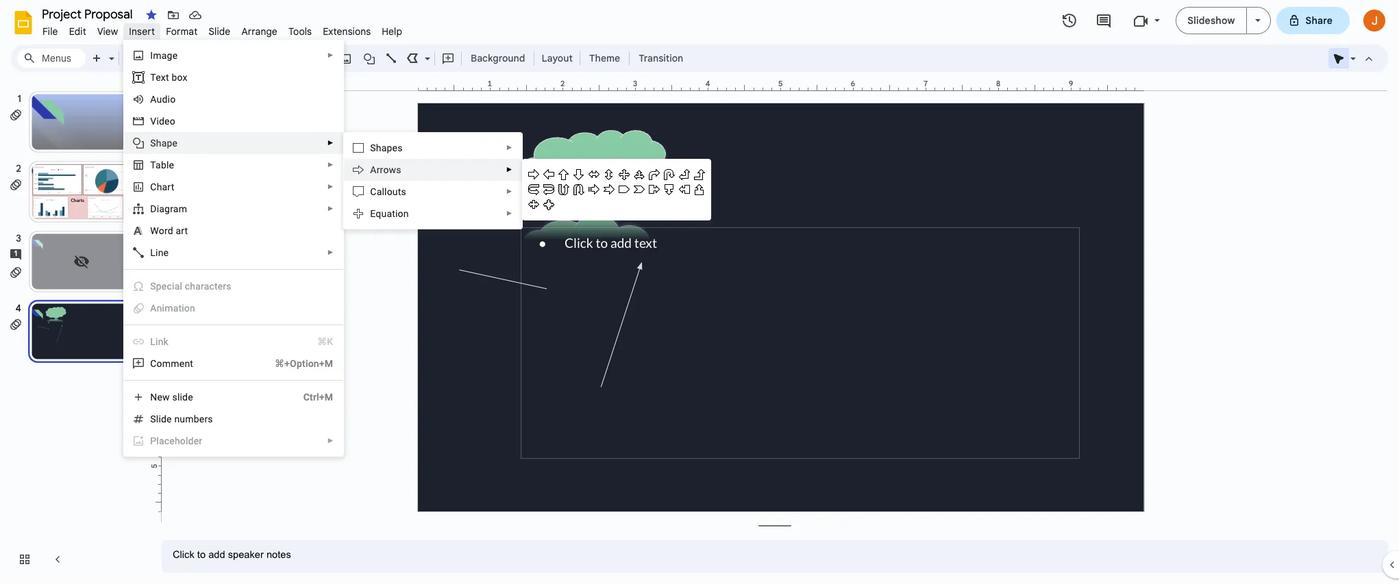 Task type: describe. For each thing, give the bounding box(es) containing it.
spe
[[150, 281, 167, 292]]

transition button
[[633, 48, 690, 69]]

slide menu item
[[203, 23, 236, 40]]

ta
[[150, 160, 161, 171]]

m
[[162, 358, 171, 369]]

hape
[[156, 138, 178, 149]]

ext
[[156, 72, 169, 83]]

d
[[150, 204, 157, 215]]

► for quation
[[506, 210, 513, 217]]

left-up arrow image
[[677, 167, 692, 182]]

up-down arrow image
[[602, 167, 617, 182]]

c allouts
[[370, 186, 406, 197]]

mage
[[153, 50, 178, 61]]

navigation inside application
[[0, 77, 151, 585]]

bent-up arrow image
[[692, 167, 708, 182]]

chevron image
[[632, 182, 647, 197]]

view menu item
[[92, 23, 124, 40]]

edit menu item
[[63, 23, 92, 40]]

link k element
[[150, 337, 173, 347]]

a for nimation
[[150, 303, 157, 314]]

menu item containing a
[[124, 297, 344, 319]]

ideo
[[157, 116, 175, 127]]

tools
[[288, 25, 312, 38]]

pentagon image
[[617, 182, 632, 197]]

theme button
[[583, 48, 627, 69]]

special characters c element
[[150, 281, 236, 292]]

ctrl+m
[[303, 392, 333, 403]]

allouts
[[377, 186, 406, 197]]

► for iagram
[[327, 205, 334, 212]]

ord
[[159, 225, 173, 236]]

c for h
[[150, 182, 157, 193]]

► for laceholder
[[327, 437, 334, 445]]

characters
[[185, 281, 231, 292]]

n ew slide
[[150, 392, 193, 403]]

share
[[1306, 14, 1333, 27]]

menu bar inside the menu bar banner
[[37, 18, 408, 40]]

t
[[150, 72, 156, 83]]

arrange
[[242, 25, 278, 38]]

theme
[[589, 52, 620, 64]]

table b element
[[150, 160, 178, 171]]

dio
[[162, 94, 176, 105]]

right arrow image
[[527, 167, 542, 182]]

co
[[150, 358, 162, 369]]

n
[[150, 392, 157, 403]]

insert menu item
[[124, 23, 160, 40]]

share button
[[1276, 7, 1350, 34]]

quad arrow callout image
[[542, 197, 557, 212]]

shapes s element
[[370, 143, 407, 154]]

a rrows
[[370, 164, 401, 175]]

text box t element
[[150, 72, 192, 83]]

layout
[[542, 52, 573, 64]]

file
[[42, 25, 58, 38]]

slideshow
[[1188, 14, 1235, 27]]

striped right arrow image
[[587, 182, 602, 197]]

art for w ord art
[[176, 225, 188, 236]]

► for mage
[[327, 51, 334, 59]]

view
[[97, 25, 118, 38]]

menu bar banner
[[0, 0, 1400, 585]]

a for u
[[150, 94, 157, 105]]

e
[[370, 208, 376, 219]]

s hapes
[[370, 143, 403, 154]]

k
[[164, 337, 169, 347]]

u-turn arrow image
[[662, 167, 677, 182]]

curved down arrow image
[[572, 182, 587, 197]]

quation
[[376, 208, 409, 219]]

quad arrow image
[[617, 167, 632, 182]]

t ext box
[[150, 72, 188, 83]]

b
[[161, 160, 167, 171]]

s for hapes
[[370, 143, 376, 154]]

lin
[[150, 337, 164, 347]]

video v element
[[150, 116, 180, 127]]

line
[[150, 247, 169, 258]]

co m ment
[[150, 358, 193, 369]]

new slide n element
[[150, 392, 197, 403]]

curved up arrow image
[[557, 182, 572, 197]]

background button
[[465, 48, 531, 69]]

⌘k element
[[301, 335, 333, 349]]

layout button
[[538, 48, 577, 69]]

curved right arrow image
[[527, 182, 542, 197]]

up arrow callout image
[[692, 182, 708, 197]]

box
[[172, 72, 188, 83]]

background
[[471, 52, 525, 64]]

menu containing i
[[104, 0, 344, 457]]

art for c h art
[[162, 182, 174, 193]]

left-right arrow image
[[587, 167, 602, 182]]

e quation
[[370, 208, 409, 219]]

live pointer settings image
[[1347, 49, 1356, 54]]

u
[[157, 94, 162, 105]]

i mage
[[150, 50, 178, 61]]

► for rrows
[[506, 166, 513, 173]]

animation a element
[[150, 303, 199, 314]]

slide
[[172, 392, 193, 403]]

spe c ial characters
[[150, 281, 231, 292]]



Task type: locate. For each thing, give the bounding box(es) containing it.
menu item containing lin
[[124, 331, 344, 353]]

slide
[[209, 25, 231, 38]]

s up a rrows
[[370, 143, 376, 154]]

new slide with layout image
[[106, 49, 114, 54]]

comment m element
[[150, 358, 197, 369]]

v ideo
[[150, 116, 175, 127]]

a down s hapes
[[370, 164, 377, 175]]

left arrow callout image
[[677, 182, 692, 197]]

s
[[150, 138, 156, 149], [370, 143, 376, 154]]

0 horizontal spatial cell
[[557, 197, 572, 212]]

cell right left-right arrow callout icon
[[557, 197, 572, 212]]

1 cell from the left
[[557, 197, 572, 212]]

0 vertical spatial art
[[162, 182, 174, 193]]

a u dio
[[150, 94, 176, 105]]

application containing slideshow
[[0, 0, 1400, 585]]

slid e numbers
[[150, 414, 213, 425]]

►
[[327, 51, 334, 59], [327, 139, 334, 147], [506, 144, 513, 151], [327, 161, 334, 169], [506, 166, 513, 173], [327, 183, 334, 191], [506, 188, 513, 195], [327, 205, 334, 212], [506, 210, 513, 217], [327, 249, 334, 256], [327, 437, 334, 445]]

i
[[150, 50, 153, 61]]

Star checkbox
[[142, 5, 161, 25]]

3 menu item from the top
[[124, 331, 344, 353]]

menu item down "characters"
[[124, 297, 344, 319]]

slide numbers e element
[[150, 414, 217, 425]]

hapes
[[376, 143, 403, 154]]

shape image
[[362, 49, 377, 68]]

a
[[150, 94, 157, 105], [370, 164, 377, 175], [150, 303, 157, 314]]

insert image image
[[338, 49, 354, 68]]

art
[[162, 182, 174, 193], [176, 225, 188, 236]]

help
[[382, 25, 402, 38]]

art right ord
[[176, 225, 188, 236]]

s for hape
[[150, 138, 156, 149]]

tools menu item
[[283, 23, 317, 40]]

left arrow image
[[542, 167, 557, 182]]

slideshow button
[[1176, 7, 1247, 34]]

⌘+option+m
[[275, 358, 333, 369]]

audio u element
[[150, 94, 180, 105]]

right arrow callout image
[[647, 182, 662, 197]]

1 row from the top
[[527, 167, 708, 182]]

arrange menu item
[[236, 23, 283, 40]]

notched right arrow image
[[602, 182, 617, 197]]

a inside menu item
[[150, 303, 157, 314]]

a down the spe
[[150, 303, 157, 314]]

line q element
[[150, 247, 173, 258]]

1 vertical spatial a
[[370, 164, 377, 175]]

0 vertical spatial a
[[150, 94, 157, 105]]

equation e element
[[370, 208, 413, 219]]

numbers
[[174, 414, 213, 425]]

row
[[527, 167, 708, 182], [527, 182, 708, 197], [527, 197, 708, 212]]

insert
[[129, 25, 155, 38]]

up arrow image
[[557, 167, 572, 182]]

shape s element
[[150, 138, 182, 149]]

bent arrow image
[[647, 167, 662, 182]]

ment
[[171, 358, 193, 369]]

Rename text field
[[37, 5, 140, 22]]

laceholder
[[157, 436, 202, 447]]

2 row from the top
[[527, 182, 708, 197]]

art up d iagram
[[162, 182, 174, 193]]

navigation
[[0, 77, 151, 585]]

c up d
[[150, 182, 157, 193]]

chart h element
[[150, 182, 178, 193]]

ial
[[172, 281, 182, 292]]

lin k
[[150, 337, 169, 347]]

format
[[166, 25, 198, 38]]

1 horizontal spatial c
[[370, 186, 377, 197]]

menu item up nimation
[[124, 276, 344, 297]]

w ord art
[[150, 225, 188, 236]]

c h art
[[150, 182, 174, 193]]

ctrl+m element
[[287, 391, 333, 404]]

d iagram
[[150, 204, 187, 215]]

le
[[167, 160, 174, 171]]

c for allouts
[[370, 186, 377, 197]]

left-right arrow callout image
[[527, 197, 542, 212]]

diagram d element
[[150, 204, 191, 215]]

s hape
[[150, 138, 178, 149]]

image i element
[[150, 50, 182, 61]]

down arrow callout image
[[662, 182, 677, 197]]

v
[[150, 116, 157, 127]]

1 vertical spatial art
[[176, 225, 188, 236]]

a nimation
[[150, 303, 195, 314]]

menu item
[[124, 276, 344, 297], [124, 297, 344, 319], [124, 331, 344, 353], [124, 430, 344, 452]]

main toolbar
[[85, 48, 690, 69]]

2 menu item from the top
[[124, 297, 344, 319]]

s down v
[[150, 138, 156, 149]]

1 horizontal spatial art
[[176, 225, 188, 236]]

ta b le
[[150, 160, 174, 171]]

2 vertical spatial a
[[150, 303, 157, 314]]

3 row from the top
[[527, 197, 708, 212]]

rrows
[[377, 164, 401, 175]]

left-right-up arrow image
[[632, 167, 647, 182]]

► for allouts
[[506, 188, 513, 195]]

presentation options image
[[1255, 19, 1261, 22]]

cell down bent-up arrow image
[[692, 197, 708, 212]]

extensions
[[323, 25, 371, 38]]

placeholder p element
[[150, 436, 206, 447]]

e
[[167, 414, 172, 425]]

0 horizontal spatial s
[[150, 138, 156, 149]]

down arrow image
[[572, 167, 587, 182]]

w
[[150, 225, 159, 236]]

arrows a element
[[370, 164, 406, 175]]

menu item up ment
[[124, 331, 344, 353]]

menu item down the numbers
[[124, 430, 344, 452]]

p
[[150, 436, 157, 447]]

word art w element
[[150, 225, 192, 236]]

1 horizontal spatial s
[[370, 143, 376, 154]]

menu
[[104, 0, 344, 457], [344, 132, 523, 230]]

menu item containing p
[[124, 430, 344, 452]]

c
[[167, 281, 172, 292]]

► for hape
[[327, 139, 334, 147]]

► for hapes
[[506, 144, 513, 151]]

1 horizontal spatial cell
[[692, 197, 708, 212]]

0 horizontal spatial c
[[150, 182, 157, 193]]

menu bar
[[37, 18, 408, 40]]

0 horizontal spatial art
[[162, 182, 174, 193]]

⌘k
[[317, 337, 333, 347]]

file menu item
[[37, 23, 63, 40]]

curved left arrow image
[[542, 182, 557, 197]]

menu containing s
[[344, 132, 523, 230]]

Menus field
[[17, 49, 86, 68]]

format menu item
[[160, 23, 203, 40]]

help menu item
[[376, 23, 408, 40]]

4 menu item from the top
[[124, 430, 344, 452]]

nimation
[[157, 303, 195, 314]]

⌘+option+m element
[[258, 357, 333, 371]]

edit
[[69, 25, 86, 38]]

menu item containing spe
[[124, 276, 344, 297]]

1 menu item from the top
[[124, 276, 344, 297]]

c
[[150, 182, 157, 193], [370, 186, 377, 197]]

mode and view toolbar
[[1328, 45, 1380, 72]]

menu bar containing file
[[37, 18, 408, 40]]

a left "dio"
[[150, 94, 157, 105]]

cell
[[557, 197, 572, 212], [692, 197, 708, 212]]

h
[[157, 182, 162, 193]]

p laceholder
[[150, 436, 202, 447]]

iagram
[[157, 204, 187, 215]]

2 cell from the left
[[692, 197, 708, 212]]

transition
[[639, 52, 683, 64]]

callouts c element
[[370, 186, 410, 197]]

extensions menu item
[[317, 23, 376, 40]]

ew
[[157, 392, 170, 403]]

c up e
[[370, 186, 377, 197]]

a for rrows
[[370, 164, 377, 175]]

application
[[0, 0, 1400, 585]]

slid
[[150, 414, 167, 425]]



Task type: vqa. For each thing, say whether or not it's contained in the screenshot.


